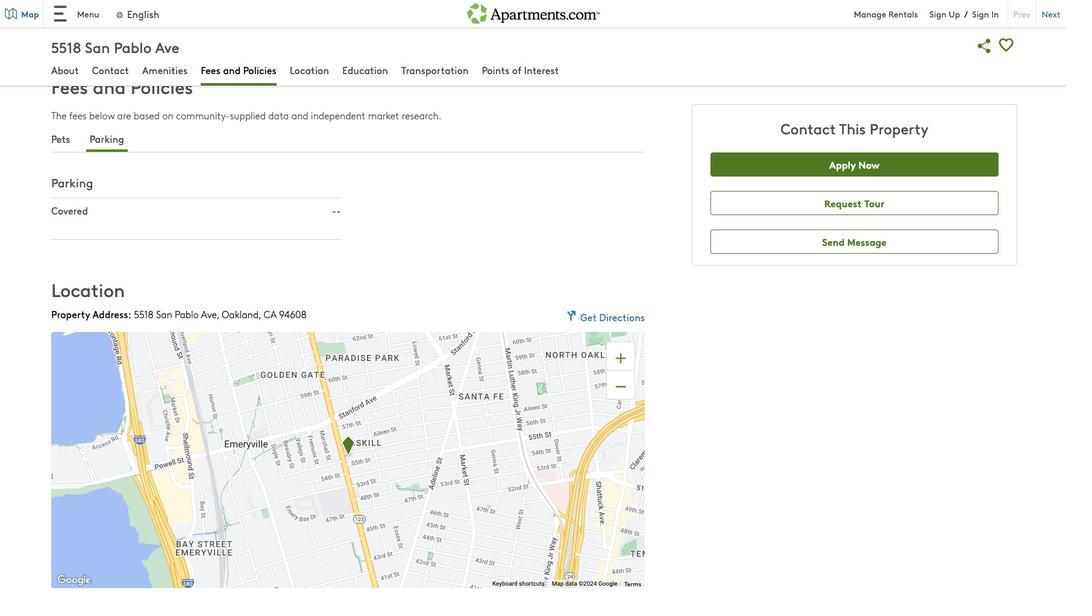 Task type: describe. For each thing, give the bounding box(es) containing it.
apartments.com logo image
[[467, 0, 600, 23]]

0 horizontal spatial data
[[268, 109, 289, 122]]

manage rentals sign up / sign in
[[854, 8, 999, 20]]

/
[[965, 8, 968, 20]]

2 - from the left
[[337, 204, 341, 217]]

heating
[[61, 50, 97, 62]]

send message
[[823, 234, 887, 248]]

points
[[482, 63, 510, 77]]

next
[[1042, 8, 1061, 20]]

map for map
[[21, 8, 39, 20]]

get
[[581, 310, 597, 324]]

1 vertical spatial parking
[[51, 174, 93, 190]]

contact this property
[[781, 118, 929, 138]]

0 horizontal spatial san
[[85, 36, 110, 56]]

map data ©2024 google
[[552, 581, 618, 587]]

1 vertical spatial data
[[565, 581, 577, 587]]

english link
[[115, 7, 159, 20]]

pablo inside property address: 5518 san pablo ave , oakland , ca 94608
[[175, 308, 199, 321]]

2 , from the left
[[259, 308, 261, 321]]

google
[[599, 581, 618, 587]]

1 horizontal spatial property
[[870, 118, 929, 138]]

0 vertical spatial pablo
[[114, 36, 152, 56]]

education button
[[342, 63, 388, 79]]

terms link
[[625, 580, 642, 588]]

prev link
[[1008, 0, 1036, 28]]

menu button
[[43, 0, 109, 28]]

independent
[[311, 109, 366, 122]]

shortcuts
[[519, 581, 545, 587]]

and inside fees and policies button
[[223, 63, 241, 77]]

get directions link
[[563, 307, 645, 324]]

keyboard
[[493, 581, 518, 587]]

english
[[127, 7, 159, 20]]

policies inside button
[[243, 63, 277, 77]]

menu
[[77, 8, 99, 20]]

apply now button
[[711, 153, 999, 177]]

ca
[[264, 308, 277, 321]]

up
[[949, 8, 961, 20]]

transportation
[[402, 63, 469, 77]]

share listing image
[[974, 35, 996, 57]]

parking button
[[86, 132, 128, 145]]

manage
[[854, 8, 887, 20]]

0 horizontal spatial ave
[[155, 36, 179, 56]]

fees and policies button
[[201, 63, 277, 79]]

request tour button
[[711, 191, 999, 215]]

keyboard shortcuts button
[[493, 580, 545, 589]]

1 horizontal spatial fees and policies
[[201, 63, 277, 77]]

on
[[162, 109, 173, 122]]

1 sign from the left
[[930, 8, 947, 20]]

apply now
[[830, 157, 880, 171]]

amenities
[[142, 63, 188, 77]]

points of interest button
[[482, 63, 559, 79]]

interest
[[524, 63, 559, 77]]

washer/dryer
[[61, 32, 122, 45]]

next link
[[1036, 0, 1067, 28]]

the fees below are based on community-supplied data and independent market research.
[[51, 109, 442, 122]]

location button
[[290, 63, 329, 79]]

san inside property address: 5518 san pablo ave , oakland , ca 94608
[[156, 308, 172, 321]]

fees inside button
[[201, 63, 221, 77]]



Task type: vqa. For each thing, say whether or not it's contained in the screenshot.
left location
yes



Task type: locate. For each thing, give the bounding box(es) containing it.
below
[[89, 109, 115, 122]]

and up below
[[93, 74, 126, 99]]

and up the fees below are based on community-supplied data and independent market research.
[[223, 63, 241, 77]]

1 vertical spatial 5518
[[134, 308, 154, 321]]

policies up supplied
[[243, 63, 277, 77]]

sign in link
[[973, 8, 999, 20]]

0 vertical spatial map
[[21, 8, 39, 20]]

location up independent on the left top of the page
[[290, 63, 329, 77]]

1 vertical spatial location
[[51, 277, 125, 302]]

the
[[51, 109, 67, 122]]

get directions
[[581, 310, 645, 324]]

media tab list
[[51, 131, 645, 152]]

map
[[21, 8, 39, 20], [552, 581, 564, 587]]

0 horizontal spatial pablo
[[114, 36, 152, 56]]

property right this
[[870, 118, 929, 138]]

request tour
[[825, 196, 885, 210]]

and
[[223, 63, 241, 77], [93, 74, 126, 99], [292, 109, 308, 122]]

fees and policies
[[201, 63, 277, 77], [51, 74, 193, 99]]

fees and policies up the fees below are based on community-supplied data and independent market research.
[[201, 63, 277, 77]]

pablo
[[114, 36, 152, 56], [175, 308, 199, 321]]

ave left oakland
[[201, 308, 217, 321]]

0 horizontal spatial location
[[51, 277, 125, 302]]

now
[[859, 157, 880, 171]]

0 vertical spatial property
[[870, 118, 929, 138]]

, left oakland
[[217, 308, 219, 321]]

1 horizontal spatial fees
[[201, 63, 221, 77]]

prev
[[1014, 8, 1031, 20]]

1 horizontal spatial policies
[[243, 63, 277, 77]]

policies up on
[[131, 74, 193, 99]]

tour
[[865, 196, 885, 210]]

0 horizontal spatial property
[[51, 307, 90, 321]]

san up the contact button
[[85, 36, 110, 56]]

©2024
[[579, 581, 597, 587]]

property
[[870, 118, 929, 138], [51, 307, 90, 321]]

--
[[332, 204, 341, 217]]

data right supplied
[[268, 109, 289, 122]]

0 vertical spatial data
[[268, 109, 289, 122]]

sign left up
[[930, 8, 947, 20]]

and left independent on the left top of the page
[[292, 109, 308, 122]]

amenities button
[[142, 63, 188, 79]]

send
[[823, 234, 845, 248]]

0 vertical spatial location
[[290, 63, 329, 77]]

terms
[[625, 580, 642, 588]]

2 sign from the left
[[973, 8, 990, 20]]

ave up amenities
[[155, 36, 179, 56]]

ave inside property address: 5518 san pablo ave , oakland , ca 94608
[[201, 308, 217, 321]]

fees right amenities
[[201, 63, 221, 77]]

1 horizontal spatial ,
[[259, 308, 261, 321]]

1 vertical spatial ave
[[201, 308, 217, 321]]

0 horizontal spatial 5518
[[51, 36, 81, 56]]

oakland
[[222, 308, 259, 321]]

1 - from the left
[[332, 204, 337, 217]]

san right "address:"
[[156, 308, 172, 321]]

fees
[[69, 109, 87, 122]]

parking up covered
[[51, 174, 93, 190]]

pablo left oakland
[[175, 308, 199, 321]]

keyboard shortcuts
[[493, 581, 545, 587]]

research.
[[402, 109, 442, 122]]

map region
[[0, 279, 715, 614]]

supplied
[[230, 109, 266, 122]]

about
[[51, 63, 79, 77]]

property address: 5518 san pablo ave , oakland , ca 94608
[[51, 307, 307, 321]]

,
[[217, 308, 219, 321], [259, 308, 261, 321]]

of
[[512, 63, 522, 77]]

sign left in
[[973, 8, 990, 20]]

contact button
[[92, 63, 129, 79]]

5518 up about
[[51, 36, 81, 56]]

location
[[290, 63, 329, 77], [51, 277, 125, 302]]

in
[[992, 8, 999, 20]]

community-
[[176, 109, 230, 122]]

1 horizontal spatial pablo
[[175, 308, 199, 321]]

1 vertical spatial map
[[552, 581, 564, 587]]

, left the ca on the left bottom of page
[[259, 308, 261, 321]]

94608
[[279, 308, 307, 321]]

0 horizontal spatial policies
[[131, 74, 193, 99]]

1 , from the left
[[217, 308, 219, 321]]

parking
[[90, 132, 124, 145], [51, 174, 93, 190]]

location up "address:"
[[51, 277, 125, 302]]

sign up link
[[930, 8, 961, 20]]

fees up fees
[[51, 74, 88, 99]]

fees and policies up are
[[51, 74, 193, 99]]

0 vertical spatial san
[[85, 36, 110, 56]]

send message button
[[711, 230, 999, 254]]

directions
[[600, 310, 645, 324]]

contact for contact this property
[[781, 118, 836, 138]]

this
[[840, 118, 866, 138]]

1 horizontal spatial data
[[565, 581, 577, 587]]

0 vertical spatial contact
[[92, 63, 129, 77]]

1 vertical spatial property
[[51, 307, 90, 321]]

0 horizontal spatial and
[[93, 74, 126, 99]]

data
[[268, 109, 289, 122], [565, 581, 577, 587]]

1 vertical spatial san
[[156, 308, 172, 321]]

0 vertical spatial parking
[[90, 132, 124, 145]]

1 horizontal spatial 5518
[[134, 308, 154, 321]]

-
[[332, 204, 337, 217], [337, 204, 341, 217]]

map for map data ©2024 google
[[552, 581, 564, 587]]

are
[[117, 109, 131, 122]]

rentals
[[889, 8, 919, 20]]

contact left this
[[781, 118, 836, 138]]

about button
[[51, 63, 79, 79]]

based
[[134, 109, 160, 122]]

0 vertical spatial ave
[[155, 36, 179, 56]]

0 vertical spatial 5518
[[51, 36, 81, 56]]

san
[[85, 36, 110, 56], [156, 308, 172, 321]]

1 horizontal spatial and
[[223, 63, 241, 77]]

pets button
[[51, 132, 74, 145]]

contact
[[92, 63, 129, 77], [781, 118, 836, 138]]

education
[[342, 63, 388, 77]]

0 horizontal spatial map
[[21, 8, 39, 20]]

parking inside media tab list
[[90, 132, 124, 145]]

data left ©2024
[[565, 581, 577, 587]]

1 vertical spatial pablo
[[175, 308, 199, 321]]

pablo down english link
[[114, 36, 152, 56]]

1 horizontal spatial sign
[[973, 8, 990, 20]]

5518 inside property address: 5518 san pablo ave , oakland , ca 94608
[[134, 308, 154, 321]]

1 horizontal spatial contact
[[781, 118, 836, 138]]

1 vertical spatial contact
[[781, 118, 836, 138]]

0 horizontal spatial sign
[[930, 8, 947, 20]]

1 horizontal spatial ave
[[201, 308, 217, 321]]

5518 san pablo ave
[[51, 36, 179, 56]]

covered
[[51, 204, 88, 217]]

fees
[[201, 63, 221, 77], [51, 74, 88, 99]]

market
[[368, 109, 399, 122]]

washer/dryer heating
[[61, 32, 122, 62]]

parking down below
[[90, 132, 124, 145]]

pets
[[51, 132, 70, 145]]

address:
[[93, 307, 131, 321]]

map right shortcuts on the bottom
[[552, 581, 564, 587]]

5518 right "address:"
[[134, 308, 154, 321]]

request
[[825, 196, 862, 210]]

policies
[[243, 63, 277, 77], [131, 74, 193, 99]]

apply
[[830, 157, 856, 171]]

sign
[[930, 8, 947, 20], [973, 8, 990, 20]]

1 horizontal spatial location
[[290, 63, 329, 77]]

manage rentals link
[[854, 8, 930, 20]]

0 horizontal spatial contact
[[92, 63, 129, 77]]

points of interest
[[482, 63, 559, 77]]

5518
[[51, 36, 81, 56], [134, 308, 154, 321]]

map link
[[0, 0, 43, 28]]

2 horizontal spatial and
[[292, 109, 308, 122]]

google image
[[54, 573, 94, 588]]

contact down 5518 san pablo ave
[[92, 63, 129, 77]]

message
[[848, 234, 887, 248]]

0 horizontal spatial fees
[[51, 74, 88, 99]]

ave
[[155, 36, 179, 56], [201, 308, 217, 321]]

1 horizontal spatial san
[[156, 308, 172, 321]]

property left "address:"
[[51, 307, 90, 321]]

map left the menu button
[[21, 8, 39, 20]]

1 horizontal spatial map
[[552, 581, 564, 587]]

0 horizontal spatial ,
[[217, 308, 219, 321]]

0 horizontal spatial fees and policies
[[51, 74, 193, 99]]

contact for the contact button
[[92, 63, 129, 77]]

transportation button
[[402, 63, 469, 79]]



